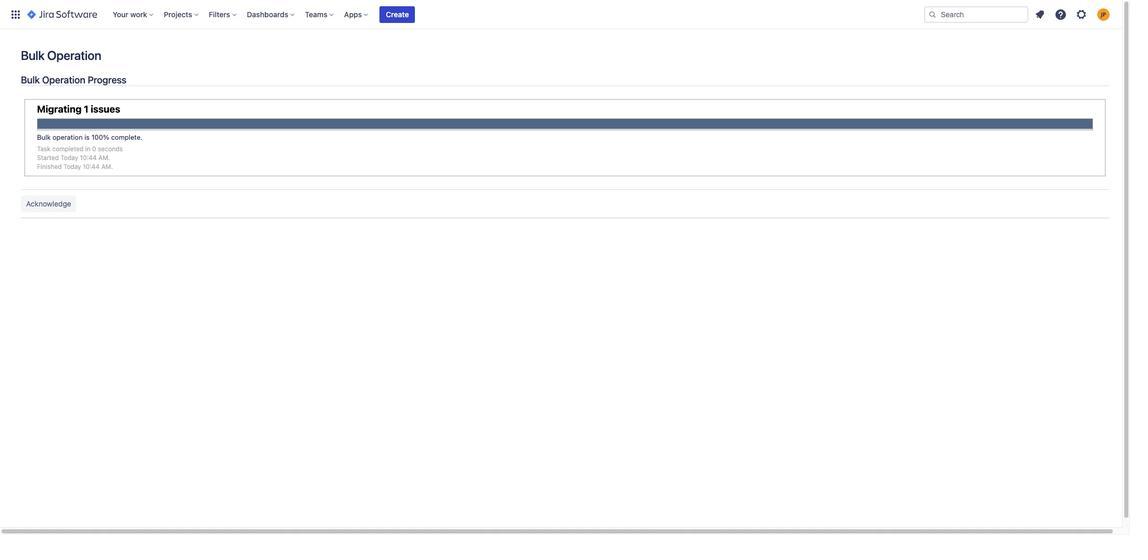 Task type: locate. For each thing, give the bounding box(es) containing it.
1 vertical spatial operation
[[42, 74, 85, 86]]

teams button
[[302, 6, 338, 23]]

in
[[85, 145, 90, 153]]

bulk
[[21, 48, 45, 63], [21, 74, 40, 86], [37, 133, 51, 141]]

teams
[[305, 10, 328, 19]]

10:44 down 0
[[83, 163, 100, 170]]

projects button
[[161, 6, 203, 23]]

seconds
[[98, 145, 123, 153]]

apps
[[344, 10, 362, 19]]

banner
[[0, 0, 1123, 29]]

100%
[[92, 133, 109, 141]]

dashboards
[[247, 10, 289, 19]]

bulk down appswitcher icon
[[21, 48, 45, 63]]

0
[[92, 145, 96, 153]]

operation down bulk operation
[[42, 74, 85, 86]]

0 vertical spatial am.
[[99, 154, 110, 162]]

apps button
[[341, 6, 373, 23]]

Search field
[[925, 6, 1029, 23]]

operation
[[47, 48, 101, 63], [42, 74, 85, 86]]

operation up 'bulk operation progress'
[[47, 48, 101, 63]]

bulk operation progress
[[21, 74, 127, 86]]

projects
[[164, 10, 192, 19]]

create
[[386, 10, 409, 19]]

0 vertical spatial bulk
[[21, 48, 45, 63]]

1 vertical spatial bulk
[[21, 74, 40, 86]]

10:44
[[80, 154, 97, 162], [83, 163, 100, 170]]

jira software image
[[27, 8, 97, 21], [27, 8, 97, 21]]

bulk operation is 100% complete. task completed in 0 seconds started today 10:44 am. finished today 10:44 am.
[[37, 133, 143, 170]]

your
[[113, 10, 128, 19]]

bulk down bulk operation
[[21, 74, 40, 86]]

None submit
[[21, 196, 76, 212]]

bulk up the task
[[37, 133, 51, 141]]

am.
[[99, 154, 110, 162], [101, 163, 113, 170]]

progress
[[88, 74, 127, 86]]

your work
[[113, 10, 147, 19]]

0 vertical spatial operation
[[47, 48, 101, 63]]

bulk for bulk operation
[[21, 48, 45, 63]]

your work button
[[110, 6, 158, 23]]

10:44 down in
[[80, 154, 97, 162]]

issues
[[91, 103, 120, 115]]

filters
[[209, 10, 230, 19]]

2 vertical spatial bulk
[[37, 133, 51, 141]]

1 vertical spatial today
[[63, 163, 81, 170]]

today
[[61, 154, 78, 162], [63, 163, 81, 170]]



Task type: vqa. For each thing, say whether or not it's contained in the screenshot.
Apps
yes



Task type: describe. For each thing, give the bounding box(es) containing it.
notifications image
[[1034, 8, 1047, 21]]

0 vertical spatial 10:44
[[80, 154, 97, 162]]

completed
[[52, 145, 84, 153]]

complete.
[[111, 133, 143, 141]]

1 vertical spatial 10:44
[[83, 163, 100, 170]]

primary element
[[6, 0, 925, 29]]

help image
[[1055, 8, 1068, 21]]

started
[[37, 154, 59, 162]]

1 vertical spatial am.
[[101, 163, 113, 170]]

1
[[84, 103, 89, 115]]

bulk operation
[[21, 48, 101, 63]]

filters button
[[206, 6, 241, 23]]

operation
[[53, 133, 83, 141]]

bulk inside bulk operation is 100% complete. task completed in 0 seconds started today 10:44 am. finished today 10:44 am.
[[37, 133, 51, 141]]

your profile and settings image
[[1098, 8, 1110, 21]]

bulk for bulk operation progress
[[21, 74, 40, 86]]

migrating
[[37, 103, 82, 115]]

finished
[[37, 163, 62, 170]]

task
[[37, 145, 50, 153]]

banner containing your work
[[0, 0, 1123, 29]]

settings image
[[1076, 8, 1089, 21]]

appswitcher icon image
[[9, 8, 22, 21]]

search image
[[929, 10, 937, 19]]

0 vertical spatial today
[[61, 154, 78, 162]]

operation for bulk operation
[[47, 48, 101, 63]]

is
[[84, 133, 90, 141]]

migrating 1 issues
[[37, 103, 120, 115]]

operation for bulk operation progress
[[42, 74, 85, 86]]

work
[[130, 10, 147, 19]]

dashboards button
[[244, 6, 299, 23]]

create button
[[380, 6, 415, 23]]



